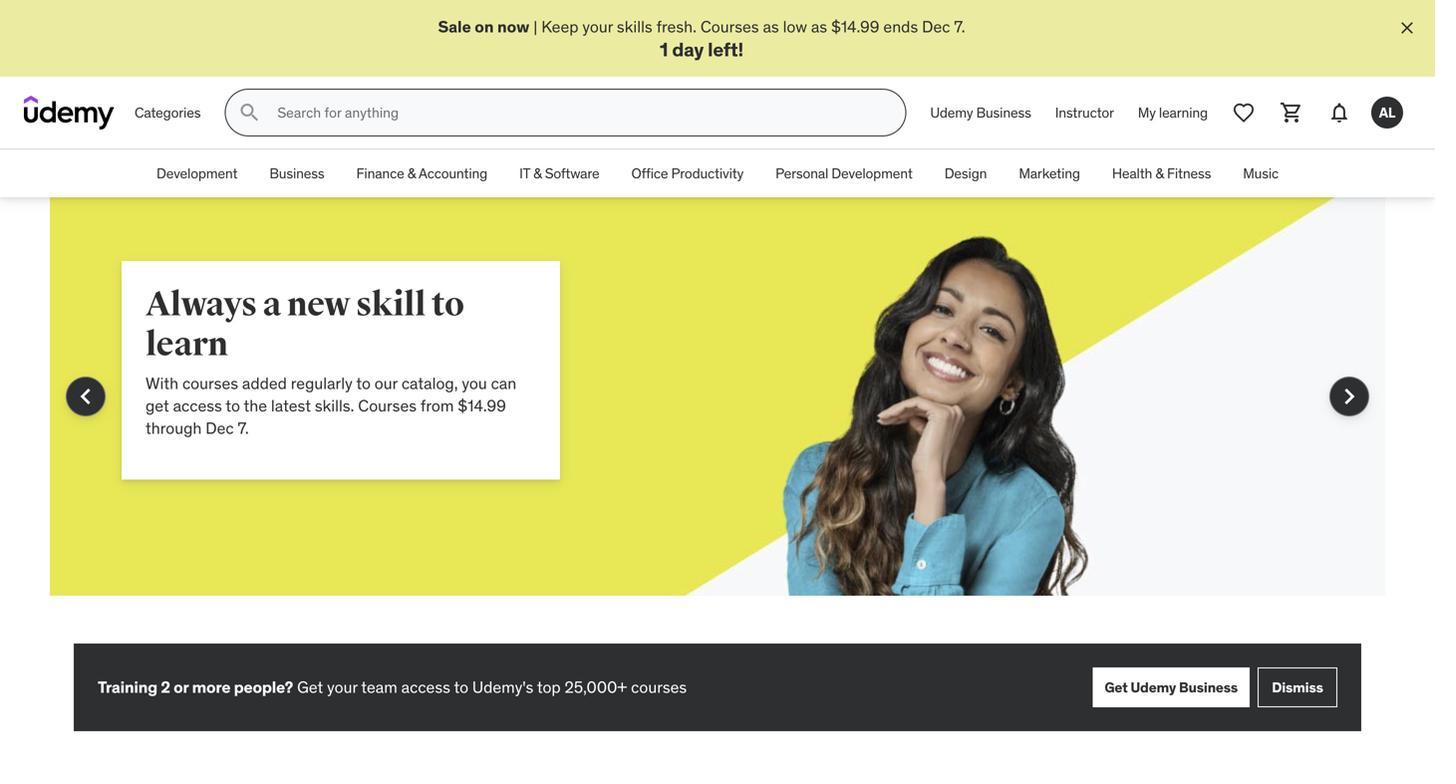 Task type: describe. For each thing, give the bounding box(es) containing it.
categories
[[135, 104, 201, 121]]

sale on now | keep your skills fresh. courses as low as $14.99 ends dec 7. 1 day left!
[[438, 16, 965, 61]]

to left the
[[226, 396, 240, 416]]

carousel element
[[50, 198, 1385, 644]]

on
[[475, 16, 494, 37]]

1 vertical spatial access
[[401, 677, 450, 698]]

software
[[545, 164, 599, 182]]

& for fitness
[[1155, 164, 1164, 182]]

development inside 'link'
[[156, 164, 238, 182]]

to right 'skill'
[[431, 284, 464, 326]]

health
[[1112, 164, 1152, 182]]

it
[[519, 164, 530, 182]]

courses inside always a new skill to learn with courses added regularly to our catalog, you can get access to the latest skills. courses from $14.99 through dec 7.
[[182, 373, 238, 394]]

our
[[375, 373, 398, 394]]

skills.
[[315, 396, 354, 416]]

get udemy business link
[[1093, 668, 1250, 708]]

dismiss button
[[1258, 668, 1337, 708]]

my
[[1138, 104, 1156, 121]]

office productivity
[[631, 164, 744, 182]]

$14.99 inside always a new skill to learn with courses added regularly to our catalog, you can get access to the latest skills. courses from $14.99 through dec 7.
[[458, 396, 506, 416]]

0 horizontal spatial get
[[297, 677, 323, 698]]

1 horizontal spatial courses
[[631, 677, 687, 698]]

marketing link
[[1003, 150, 1096, 198]]

wishlist image
[[1232, 101, 1256, 125]]

learning
[[1159, 104, 1208, 121]]

personal development
[[776, 164, 913, 182]]

business link
[[253, 150, 340, 198]]

dec inside sale on now | keep your skills fresh. courses as low as $14.99 ends dec 7. 1 day left!
[[922, 16, 950, 37]]

latest
[[271, 396, 311, 416]]

it & software link
[[503, 150, 615, 198]]

al link
[[1363, 89, 1411, 137]]

design
[[944, 164, 987, 182]]

keep
[[541, 16, 579, 37]]

my learning
[[1138, 104, 1208, 121]]

low
[[783, 16, 807, 37]]

marketing
[[1019, 164, 1080, 182]]

development link
[[140, 150, 253, 198]]

always a new skill to learn with courses added regularly to our catalog, you can get access to the latest skills. courses from $14.99 through dec 7.
[[146, 284, 516, 439]]

with
[[146, 373, 178, 394]]

get udemy business
[[1105, 678, 1238, 696]]

categories button
[[123, 89, 213, 137]]

0 horizontal spatial udemy
[[930, 104, 973, 121]]

music
[[1243, 164, 1279, 182]]

courses inside always a new skill to learn with courses added regularly to our catalog, you can get access to the latest skills. courses from $14.99 through dec 7.
[[358, 396, 417, 416]]

ends
[[883, 16, 918, 37]]

design link
[[929, 150, 1003, 198]]

2 development from the left
[[831, 164, 913, 182]]

finance & accounting
[[356, 164, 487, 182]]

al
[[1379, 103, 1396, 121]]

through
[[146, 418, 202, 439]]

1 horizontal spatial business
[[976, 104, 1031, 121]]

2
[[161, 677, 170, 698]]

shopping cart with 0 items image
[[1280, 101, 1304, 125]]

training
[[98, 677, 157, 698]]

the
[[244, 396, 267, 416]]

2 as from the left
[[811, 16, 827, 37]]

& for accounting
[[407, 164, 416, 182]]

1 vertical spatial your
[[327, 677, 358, 698]]



Task type: vqa. For each thing, say whether or not it's contained in the screenshot.
Quiz 1: Setup's xsmall image
no



Task type: locate. For each thing, give the bounding box(es) containing it.
from
[[421, 396, 454, 416]]

$14.99 left ends
[[831, 16, 880, 37]]

or
[[174, 677, 189, 698]]

7. down the
[[238, 418, 249, 439]]

7. inside always a new skill to learn with courses added regularly to our catalog, you can get access to the latest skills. courses from $14.99 through dec 7.
[[238, 418, 249, 439]]

get
[[297, 677, 323, 698], [1105, 678, 1128, 696]]

courses down our
[[358, 396, 417, 416]]

0 vertical spatial business
[[976, 104, 1031, 121]]

& right health
[[1155, 164, 1164, 182]]

& inside it & software link
[[533, 164, 542, 182]]

|
[[533, 16, 538, 37]]

1 horizontal spatial development
[[831, 164, 913, 182]]

finance & accounting link
[[340, 150, 503, 198]]

0 vertical spatial dec
[[922, 16, 950, 37]]

health & fitness link
[[1096, 150, 1227, 198]]

udemy business
[[930, 104, 1031, 121]]

2 & from the left
[[533, 164, 542, 182]]

catalog,
[[401, 373, 458, 394]]

7. inside sale on now | keep your skills fresh. courses as low as $14.99 ends dec 7. 1 day left!
[[954, 16, 965, 37]]

business left dismiss
[[1179, 678, 1238, 696]]

your inside sale on now | keep your skills fresh. courses as low as $14.99 ends dec 7. 1 day left!
[[582, 16, 613, 37]]

you
[[462, 373, 487, 394]]

1 vertical spatial business
[[269, 164, 324, 182]]

development right personal
[[831, 164, 913, 182]]

0 horizontal spatial business
[[269, 164, 324, 182]]

0 horizontal spatial courses
[[358, 396, 417, 416]]

3 & from the left
[[1155, 164, 1164, 182]]

your left skills on the left of the page
[[582, 16, 613, 37]]

more
[[192, 677, 230, 698]]

& right the "finance"
[[407, 164, 416, 182]]

0 vertical spatial udemy
[[930, 104, 973, 121]]

courses inside sale on now | keep your skills fresh. courses as low as $14.99 ends dec 7. 1 day left!
[[700, 16, 759, 37]]

1 horizontal spatial $14.99
[[831, 16, 880, 37]]

&
[[407, 164, 416, 182], [533, 164, 542, 182], [1155, 164, 1164, 182]]

0 horizontal spatial $14.99
[[458, 396, 506, 416]]

previous image
[[70, 381, 102, 413]]

0 horizontal spatial 7.
[[238, 418, 249, 439]]

0 horizontal spatial as
[[763, 16, 779, 37]]

dec right ends
[[922, 16, 950, 37]]

1 & from the left
[[407, 164, 416, 182]]

1 vertical spatial courses
[[358, 396, 417, 416]]

Search for anything text field
[[273, 96, 881, 130]]

25,000+
[[565, 677, 627, 698]]

my learning link
[[1126, 89, 1220, 137]]

fresh.
[[656, 16, 697, 37]]

7. right ends
[[954, 16, 965, 37]]

0 horizontal spatial courses
[[182, 373, 238, 394]]

1 as from the left
[[763, 16, 779, 37]]

fitness
[[1167, 164, 1211, 182]]

& inside finance & accounting link
[[407, 164, 416, 182]]

as
[[763, 16, 779, 37], [811, 16, 827, 37]]

courses up "left!"
[[700, 16, 759, 37]]

1 vertical spatial dec
[[206, 418, 234, 439]]

personal
[[776, 164, 828, 182]]

to
[[431, 284, 464, 326], [356, 373, 371, 394], [226, 396, 240, 416], [454, 677, 468, 698]]

your left team
[[327, 677, 358, 698]]

2 horizontal spatial business
[[1179, 678, 1238, 696]]

to left our
[[356, 373, 371, 394]]

1 vertical spatial $14.99
[[458, 396, 506, 416]]

udemy image
[[24, 96, 115, 130]]

& for software
[[533, 164, 542, 182]]

0 horizontal spatial development
[[156, 164, 238, 182]]

close image
[[1397, 18, 1417, 38]]

access inside always a new skill to learn with courses added regularly to our catalog, you can get access to the latest skills. courses from $14.99 through dec 7.
[[173, 396, 222, 416]]

0 vertical spatial your
[[582, 16, 613, 37]]

submit search image
[[238, 101, 261, 125]]

instructor
[[1055, 104, 1114, 121]]

productivity
[[671, 164, 744, 182]]

office
[[631, 164, 668, 182]]

access
[[173, 396, 222, 416], [401, 677, 450, 698]]

& inside 'health & fitness' link
[[1155, 164, 1164, 182]]

7.
[[954, 16, 965, 37], [238, 418, 249, 439]]

0 horizontal spatial &
[[407, 164, 416, 182]]

0 vertical spatial 7.
[[954, 16, 965, 37]]

business
[[976, 104, 1031, 121], [269, 164, 324, 182], [1179, 678, 1238, 696]]

courses
[[182, 373, 238, 394], [631, 677, 687, 698]]

0 vertical spatial courses
[[182, 373, 238, 394]]

business left the "finance"
[[269, 164, 324, 182]]

training 2 or more people? get your team access to udemy's top 25,000+ courses
[[98, 677, 687, 698]]

courses
[[700, 16, 759, 37], [358, 396, 417, 416]]

it & software
[[519, 164, 599, 182]]

sale
[[438, 16, 471, 37]]

2 vertical spatial business
[[1179, 678, 1238, 696]]

1 horizontal spatial dec
[[922, 16, 950, 37]]

skill
[[356, 284, 426, 326]]

notifications image
[[1328, 101, 1351, 125]]

skills
[[617, 16, 653, 37]]

dismiss
[[1272, 678, 1323, 696]]

top
[[537, 677, 561, 698]]

1
[[660, 37, 668, 61]]

personal development link
[[760, 150, 929, 198]]

regularly
[[291, 373, 353, 394]]

courses right the 25,000+ on the bottom
[[631, 677, 687, 698]]

new
[[287, 284, 350, 326]]

0 vertical spatial $14.99
[[831, 16, 880, 37]]

instructor link
[[1043, 89, 1126, 137]]

get
[[146, 396, 169, 416]]

0 horizontal spatial your
[[327, 677, 358, 698]]

dec
[[922, 16, 950, 37], [206, 418, 234, 439]]

business up design
[[976, 104, 1031, 121]]

courses down learn
[[182, 373, 238, 394]]

1 horizontal spatial udemy
[[1131, 678, 1176, 696]]

always
[[146, 284, 257, 326]]

1 horizontal spatial &
[[533, 164, 542, 182]]

development
[[156, 164, 238, 182], [831, 164, 913, 182]]

accounting
[[419, 164, 487, 182]]

$14.99 inside sale on now | keep your skills fresh. courses as low as $14.99 ends dec 7. 1 day left!
[[831, 16, 880, 37]]

your
[[582, 16, 613, 37], [327, 677, 358, 698]]

learn
[[146, 324, 228, 365]]

as left low
[[763, 16, 779, 37]]

1 horizontal spatial courses
[[700, 16, 759, 37]]

udemy
[[930, 104, 973, 121], [1131, 678, 1176, 696]]

1 horizontal spatial your
[[582, 16, 613, 37]]

0 vertical spatial access
[[173, 396, 222, 416]]

2 horizontal spatial &
[[1155, 164, 1164, 182]]

development down categories dropdown button
[[156, 164, 238, 182]]

1 horizontal spatial get
[[1105, 678, 1128, 696]]

0 vertical spatial courses
[[700, 16, 759, 37]]

music link
[[1227, 150, 1295, 198]]

$14.99
[[831, 16, 880, 37], [458, 396, 506, 416]]

1 vertical spatial 7.
[[238, 418, 249, 439]]

1 vertical spatial udemy
[[1131, 678, 1176, 696]]

to left udemy's
[[454, 677, 468, 698]]

1 horizontal spatial 7.
[[954, 16, 965, 37]]

udemy's
[[472, 677, 533, 698]]

1 horizontal spatial access
[[401, 677, 450, 698]]

dec right through
[[206, 418, 234, 439]]

$14.99 down you
[[458, 396, 506, 416]]

day
[[672, 37, 704, 61]]

access right team
[[401, 677, 450, 698]]

1 vertical spatial courses
[[631, 677, 687, 698]]

a
[[263, 284, 281, 326]]

health & fitness
[[1112, 164, 1211, 182]]

can
[[491, 373, 516, 394]]

1 horizontal spatial as
[[811, 16, 827, 37]]

as right low
[[811, 16, 827, 37]]

now
[[497, 16, 529, 37]]

left!
[[708, 37, 743, 61]]

office productivity link
[[615, 150, 760, 198]]

0 horizontal spatial dec
[[206, 418, 234, 439]]

next image
[[1333, 381, 1365, 413]]

udemy business link
[[918, 89, 1043, 137]]

1 development from the left
[[156, 164, 238, 182]]

added
[[242, 373, 287, 394]]

people?
[[234, 677, 293, 698]]

0 horizontal spatial access
[[173, 396, 222, 416]]

team
[[361, 677, 397, 698]]

dec inside always a new skill to learn with courses added regularly to our catalog, you can get access to the latest skills. courses from $14.99 through dec 7.
[[206, 418, 234, 439]]

& right the it
[[533, 164, 542, 182]]

finance
[[356, 164, 404, 182]]

access up through
[[173, 396, 222, 416]]



